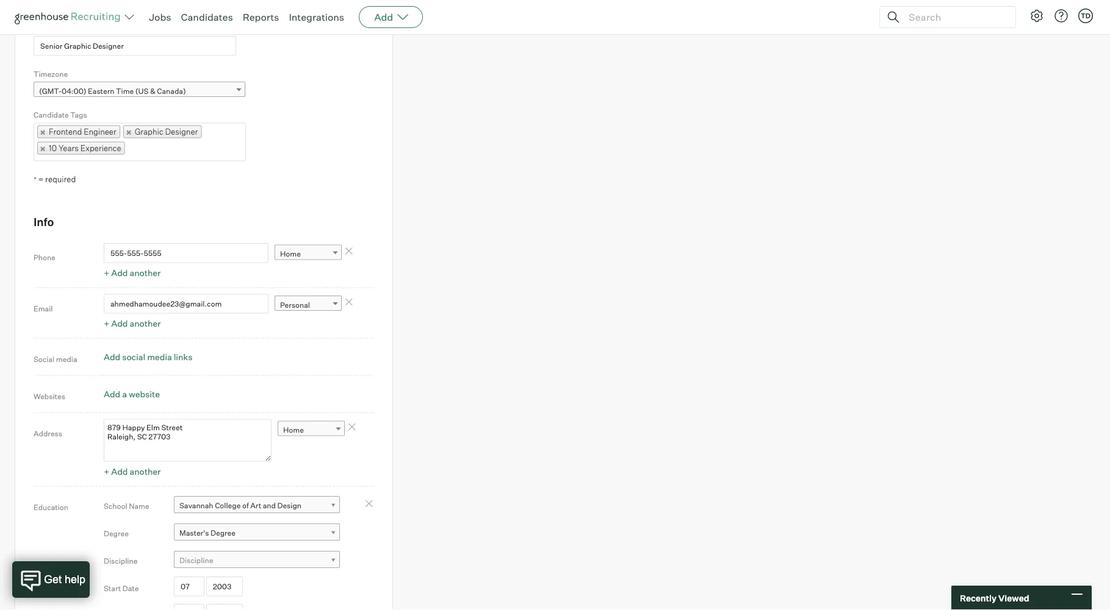 Task type: describe. For each thing, give the bounding box(es) containing it.
+ add another link for phone
[[104, 268, 161, 278]]

td
[[1081, 12, 1091, 20]]

+ add another for address
[[104, 467, 161, 478]]

website
[[129, 389, 160, 400]]

04:00)
[[62, 86, 86, 95]]

home for phone
[[280, 250, 301, 259]]

experience
[[80, 143, 121, 153]]

+ for phone
[[104, 268, 109, 278]]

add social media links
[[104, 352, 192, 363]]

candidates link
[[181, 11, 233, 23]]

viewed
[[998, 593, 1029, 604]]

=
[[38, 174, 43, 184]]

configure image
[[1029, 9, 1044, 23]]

0 horizontal spatial media
[[56, 355, 77, 364]]

1 horizontal spatial media
[[147, 352, 172, 363]]

td button
[[1076, 6, 1095, 26]]

td button
[[1078, 9, 1093, 23]]

education
[[34, 503, 68, 512]]

engineer
[[84, 127, 116, 137]]

title
[[61, 23, 77, 33]]

savannah college of art and design link
[[174, 497, 340, 514]]

+ add another for phone
[[104, 268, 161, 278]]

+ add another link for email
[[104, 319, 161, 329]]

home for address
[[283, 426, 304, 435]]

address
[[34, 429, 62, 439]]

college
[[215, 501, 241, 510]]

info
[[34, 215, 54, 229]]

mm text field for yyyy text field
[[174, 605, 204, 611]]

social media
[[34, 355, 77, 364]]

candidate tags
[[34, 110, 87, 119]]

add inside popup button
[[374, 11, 393, 23]]

master's
[[179, 529, 209, 538]]

designer
[[165, 127, 198, 137]]

reports link
[[243, 11, 279, 23]]

name
[[129, 502, 149, 511]]

current title
[[34, 23, 77, 33]]

YYYY text field
[[206, 577, 243, 597]]

add social media links link
[[104, 352, 192, 363]]

+ for address
[[104, 467, 109, 478]]

0 horizontal spatial discipline
[[104, 557, 138, 566]]

personal
[[280, 301, 310, 310]]

required
[[45, 174, 76, 184]]

current
[[34, 23, 60, 33]]

social
[[34, 355, 54, 364]]

frontend
[[49, 127, 82, 137]]

time
[[116, 86, 134, 95]]

a
[[122, 389, 127, 400]]

(gmt-04:00) eastern time (us & canada)
[[39, 86, 186, 95]]

candidates
[[181, 11, 233, 23]]

another for email
[[130, 319, 161, 329]]

(gmt-
[[39, 86, 62, 95]]

websites
[[34, 392, 65, 401]]

frontend engineer
[[49, 127, 116, 137]]

and
[[263, 501, 276, 510]]

(us
[[135, 86, 148, 95]]



Task type: locate. For each thing, give the bounding box(es) containing it.
canada)
[[157, 86, 186, 95]]

greenhouse recruiting image
[[15, 10, 124, 24]]

YYYY text field
[[206, 605, 243, 611]]

email
[[34, 304, 53, 313]]

design
[[277, 501, 301, 510]]

graphic designer
[[135, 127, 198, 137]]

another for phone
[[130, 268, 161, 278]]

years
[[59, 143, 79, 153]]

social
[[122, 352, 145, 363]]

1 + add another from the top
[[104, 268, 161, 278]]

mm text field for yyyy text box
[[174, 577, 204, 597]]

add
[[374, 11, 393, 23], [111, 268, 128, 278], [111, 319, 128, 329], [104, 352, 120, 363], [104, 389, 120, 400], [111, 467, 128, 478]]

2 mm text field from the top
[[174, 605, 204, 611]]

0 vertical spatial mm text field
[[174, 577, 204, 597]]

integrations link
[[289, 11, 344, 23]]

jobs
[[149, 11, 171, 23]]

None text field
[[34, 36, 236, 56], [104, 243, 269, 263], [104, 420, 272, 462], [34, 36, 236, 56], [104, 243, 269, 263], [104, 420, 272, 462]]

graphic
[[135, 127, 163, 137]]

jobs link
[[149, 11, 171, 23]]

1 + from the top
[[104, 268, 109, 278]]

1 vertical spatial + add another link
[[104, 319, 161, 329]]

3 + from the top
[[104, 467, 109, 478]]

master's degree
[[179, 529, 236, 538]]

discipline
[[179, 556, 213, 565], [104, 557, 138, 566]]

1 mm text field from the top
[[174, 577, 204, 597]]

reports
[[243, 11, 279, 23]]

school
[[104, 502, 127, 511]]

integrations
[[289, 11, 344, 23]]

+ add another link for address
[[104, 467, 161, 478]]

+ add another link
[[104, 268, 161, 278], [104, 319, 161, 329], [104, 467, 161, 478]]

mm text field left yyyy text field
[[174, 605, 204, 611]]

* = required
[[34, 174, 76, 184]]

personal link
[[275, 296, 342, 314]]

0 vertical spatial home
[[280, 250, 301, 259]]

tags
[[70, 110, 87, 119]]

add a website link
[[104, 389, 160, 400]]

home
[[280, 250, 301, 259], [283, 426, 304, 435]]

another
[[130, 268, 161, 278], [130, 319, 161, 329], [130, 467, 161, 478]]

+ add another
[[104, 268, 161, 278], [104, 319, 161, 329], [104, 467, 161, 478]]

&
[[150, 86, 155, 95]]

degree down school in the left bottom of the page
[[104, 530, 129, 539]]

media left links
[[147, 352, 172, 363]]

degree
[[211, 529, 236, 538], [104, 530, 129, 539]]

recently
[[960, 593, 997, 604]]

another for address
[[130, 467, 161, 478]]

1 vertical spatial +
[[104, 319, 109, 329]]

media
[[147, 352, 172, 363], [56, 355, 77, 364]]

1 vertical spatial home link
[[278, 421, 345, 439]]

0 horizontal spatial degree
[[104, 530, 129, 539]]

savannah
[[179, 501, 213, 510]]

2 vertical spatial + add another
[[104, 467, 161, 478]]

home link for phone
[[275, 245, 342, 263]]

home link
[[275, 245, 342, 263], [278, 421, 345, 439]]

None text field
[[34, 0, 236, 10], [125, 141, 137, 160], [104, 294, 269, 314], [34, 0, 236, 10], [125, 141, 137, 160], [104, 294, 269, 314]]

date
[[123, 585, 139, 594]]

0 vertical spatial +
[[104, 268, 109, 278]]

2 vertical spatial another
[[130, 467, 161, 478]]

3 another from the top
[[130, 467, 161, 478]]

home link for address
[[278, 421, 345, 439]]

3 + add another link from the top
[[104, 467, 161, 478]]

2 vertical spatial + add another link
[[104, 467, 161, 478]]

0 vertical spatial another
[[130, 268, 161, 278]]

degree down "college"
[[211, 529, 236, 538]]

mm text field left yyyy text box
[[174, 577, 204, 597]]

+
[[104, 268, 109, 278], [104, 319, 109, 329], [104, 467, 109, 478]]

candidate
[[34, 110, 69, 119]]

2 another from the top
[[130, 319, 161, 329]]

0 vertical spatial home link
[[275, 245, 342, 263]]

1 vertical spatial + add another
[[104, 319, 161, 329]]

media right social
[[56, 355, 77, 364]]

0 vertical spatial + add another link
[[104, 268, 161, 278]]

add a website
[[104, 389, 160, 400]]

(gmt-04:00) eastern time (us & canada) link
[[34, 82, 245, 99]]

recently viewed
[[960, 593, 1029, 604]]

10
[[49, 143, 57, 153]]

1 horizontal spatial degree
[[211, 529, 236, 538]]

timezone
[[34, 69, 68, 78]]

discipline link
[[174, 552, 340, 569]]

2 vertical spatial +
[[104, 467, 109, 478]]

discipline up 'start date' in the left bottom of the page
[[104, 557, 138, 566]]

links
[[174, 352, 192, 363]]

of
[[242, 501, 249, 510]]

start date
[[104, 585, 139, 594]]

discipline down the master's
[[179, 556, 213, 565]]

*
[[34, 175, 36, 184]]

+ for email
[[104, 319, 109, 329]]

school name
[[104, 502, 149, 511]]

1 + add another link from the top
[[104, 268, 161, 278]]

0 vertical spatial + add another
[[104, 268, 161, 278]]

3 + add another from the top
[[104, 467, 161, 478]]

phone
[[34, 253, 55, 262]]

start
[[104, 585, 121, 594]]

+ add another for email
[[104, 319, 161, 329]]

10 years experience
[[49, 143, 121, 153]]

1 vertical spatial home
[[283, 426, 304, 435]]

MM text field
[[174, 577, 204, 597], [174, 605, 204, 611]]

art
[[250, 501, 261, 510]]

2 + add another link from the top
[[104, 319, 161, 329]]

master's degree link
[[174, 524, 340, 542]]

savannah college of art and design
[[179, 501, 301, 510]]

1 vertical spatial another
[[130, 319, 161, 329]]

eastern
[[88, 86, 114, 95]]

Search text field
[[906, 8, 1004, 26]]

add button
[[359, 6, 423, 28]]

2 + from the top
[[104, 319, 109, 329]]

1 horizontal spatial discipline
[[179, 556, 213, 565]]

1 vertical spatial mm text field
[[174, 605, 204, 611]]

2 + add another from the top
[[104, 319, 161, 329]]

1 another from the top
[[130, 268, 161, 278]]



Task type: vqa. For each thing, say whether or not it's contained in the screenshot.
bottommost "Candidate"
no



